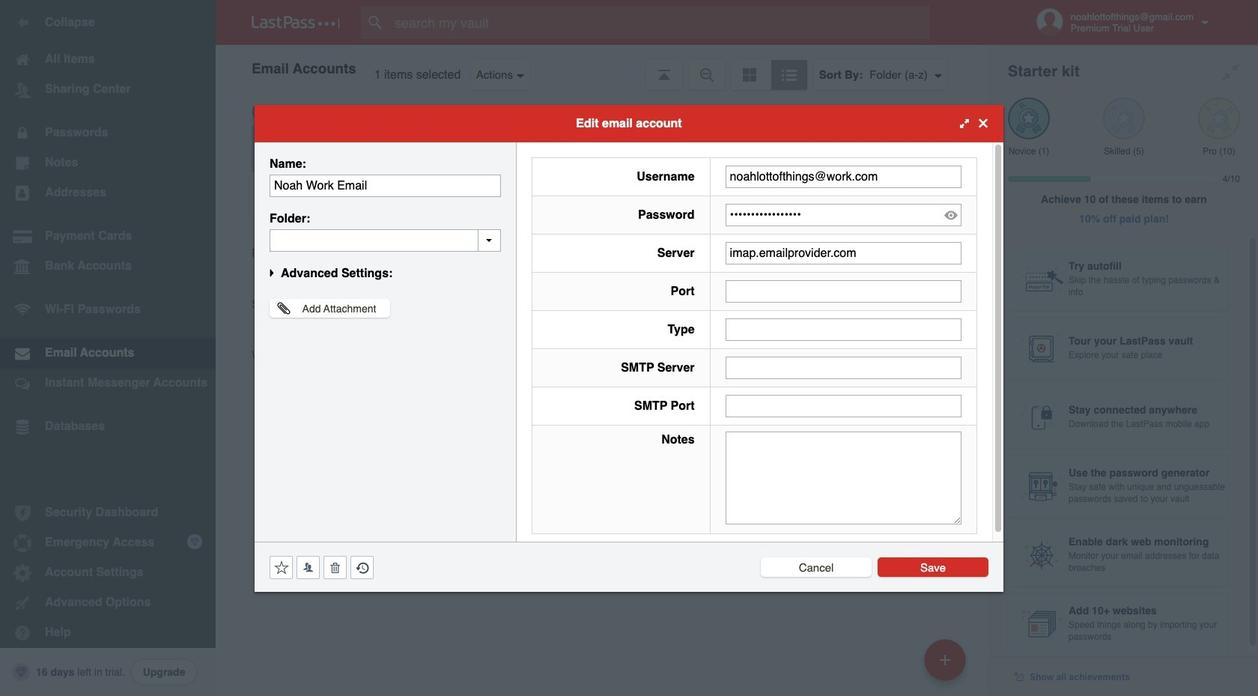 Task type: describe. For each thing, give the bounding box(es) containing it.
vault options navigation
[[216, 45, 991, 90]]

new item navigation
[[919, 635, 976, 696]]

Search search field
[[361, 6, 960, 39]]

search my vault text field
[[361, 6, 960, 39]]



Task type: locate. For each thing, give the bounding box(es) containing it.
None text field
[[270, 174, 501, 197], [270, 229, 501, 251], [726, 280, 962, 302], [270, 174, 501, 197], [270, 229, 501, 251], [726, 280, 962, 302]]

main navigation navigation
[[0, 0, 216, 696]]

new item image
[[940, 655, 951, 665]]

None text field
[[726, 165, 962, 188], [726, 242, 962, 264], [726, 318, 962, 341], [726, 356, 962, 379], [726, 395, 962, 417], [726, 431, 962, 524], [726, 165, 962, 188], [726, 242, 962, 264], [726, 318, 962, 341], [726, 356, 962, 379], [726, 395, 962, 417], [726, 431, 962, 524]]

None password field
[[726, 203, 962, 226]]

dialog
[[255, 105, 1004, 592]]

lastpass image
[[252, 16, 340, 29]]



